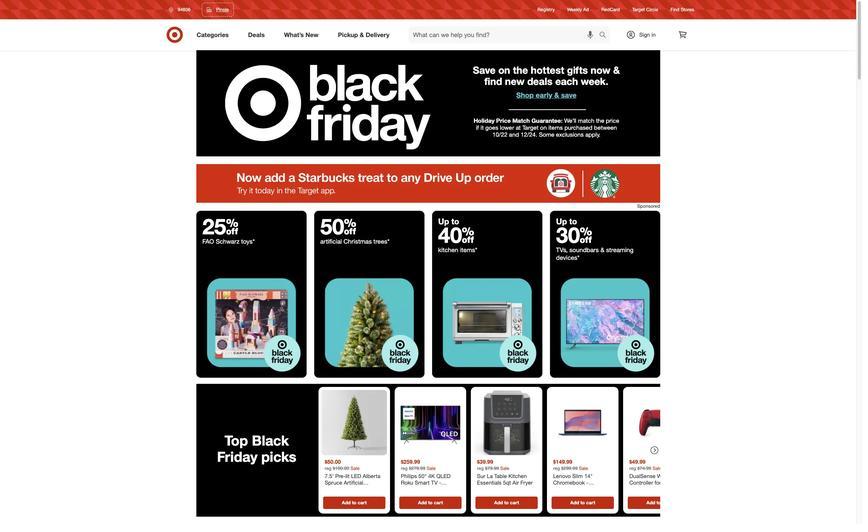 Task type: vqa. For each thing, say whether or not it's contained in the screenshot.
"big bets for big game celebrations."
no



Task type: describe. For each thing, give the bounding box(es) containing it.
exclusions
[[556, 131, 584, 139]]

cart for $49.99
[[662, 500, 672, 506]]

add to cart button for $50.00
[[323, 497, 385, 510]]

pinole button
[[202, 3, 234, 17]]

redcard link
[[602, 6, 620, 13]]

special
[[401, 494, 419, 500]]

10/22
[[493, 131, 508, 139]]

add to cart button for $39.99
[[476, 497, 538, 510]]

registry
[[538, 7, 555, 13]]

gifts
[[567, 64, 588, 76]]

lenovo slim 14" chromebook - mediatek processor - 4gb ram - 64gb flash storage - blue (82xj002dus) image
[[550, 391, 616, 456]]

hottest
[[531, 64, 565, 76]]

kitchen
[[438, 246, 459, 254]]

essentials
[[477, 480, 502, 487]]

$149.99
[[553, 459, 573, 466]]

find stores
[[671, 7, 694, 13]]

up to for 30
[[556, 217, 577, 227]]

match
[[578, 117, 595, 124]]

5qt
[[503, 480, 511, 487]]

if
[[476, 124, 479, 131]]

christmas
[[344, 238, 372, 246]]

find
[[671, 7, 680, 13]]

tvs, soundbars & streaming devices*
[[556, 246, 634, 262]]

each
[[556, 75, 578, 87]]

new
[[306, 31, 319, 39]]

artificial
[[320, 238, 342, 246]]

- inside $49.99 reg $74.99 sale dualsense wireless controller for playstation 5 - volcanic red
[[663, 487, 665, 493]]

early
[[536, 91, 553, 99]]

air
[[513, 480, 519, 487]]

tv
[[431, 480, 438, 487]]

carousel region
[[196, 385, 695, 525]]

$259.99
[[401, 459, 420, 466]]

philips 50" 4k qled roku smart tv - 50pul7973/f7 - special purchase image
[[398, 391, 463, 456]]

week.
[[581, 75, 609, 87]]

fryer
[[521, 480, 533, 487]]

sale for $50.00
[[351, 466, 360, 472]]

add for $50.00
[[342, 500, 351, 506]]

to for $149.99
[[581, 500, 585, 506]]

sale for $259.99
[[427, 466, 436, 472]]

wireless
[[657, 473, 678, 480]]

save on the hottest gifts now & find new deals each week.
[[473, 64, 620, 87]]

table
[[494, 473, 507, 480]]

new
[[505, 75, 525, 87]]

$49.99 reg $74.99 sale dualsense wireless controller for playstation 5 - volcanic red
[[630, 459, 687, 500]]

the for on
[[513, 64, 528, 76]]

delivery
[[366, 31, 390, 39]]

kitchen
[[509, 473, 527, 480]]

for
[[655, 480, 661, 487]]

holiday
[[474, 117, 495, 124]]

target inside "link"
[[633, 7, 645, 13]]

registry link
[[538, 6, 555, 13]]

guarantee:
[[532, 117, 563, 124]]

50"
[[418, 473, 427, 480]]

dualsense wireless controller for playstation 5 - volcanic red image
[[626, 391, 692, 456]]

find
[[485, 75, 502, 87]]

add for $149.99
[[570, 500, 579, 506]]

pickup & delivery link
[[332, 26, 399, 43]]

& left save
[[555, 91, 559, 99]]

tvs,
[[556, 246, 568, 254]]

reg for $49.99
[[630, 466, 636, 472]]

to for $259.99
[[428, 500, 433, 506]]

sign in
[[640, 31, 656, 38]]

circle
[[647, 7, 659, 13]]

match
[[513, 117, 530, 124]]

add to cart for $39.99
[[494, 500, 519, 506]]

la
[[487, 473, 493, 480]]

deals link
[[242, 26, 275, 43]]

up for 40
[[438, 217, 449, 227]]

reg for $149.99
[[553, 466, 560, 472]]

target circle
[[633, 7, 659, 13]]

and
[[509, 131, 519, 139]]

trees*
[[374, 238, 390, 246]]

target circle link
[[633, 6, 659, 13]]

25 fao schwarz toys*
[[202, 214, 255, 246]]

sign
[[640, 31, 650, 38]]

target inside we'll match the price if it goes lower at target on items purchased between 10/22 and 12/24. some exclusions apply.
[[523, 124, 539, 131]]

to for $39.99
[[504, 500, 509, 506]]

30
[[556, 222, 593, 248]]

smart
[[415, 480, 430, 487]]

goes
[[486, 124, 499, 131]]

add for $49.99
[[647, 500, 655, 506]]

cart for $149.99
[[586, 500, 595, 506]]

$39.99 reg $79.99 sale sur la table kitchen essentials 5qt air fryer
[[477, 459, 533, 487]]

some
[[539, 131, 555, 139]]



Task type: locate. For each thing, give the bounding box(es) containing it.
add to cart button down 5qt
[[476, 497, 538, 510]]

2 target black friday image from the left
[[314, 268, 425, 378]]

target black friday image
[[196, 268, 307, 378], [314, 268, 425, 378], [432, 268, 542, 378], [550, 268, 660, 378]]

to for $49.99
[[657, 500, 661, 506]]

find stores link
[[671, 6, 694, 13]]

weekly ad link
[[567, 6, 589, 13]]

sur
[[477, 473, 485, 480]]

sale inside $49.99 reg $74.99 sale dualsense wireless controller for playstation 5 - volcanic red
[[653, 466, 662, 472]]

add to cart down purchase
[[418, 500, 443, 506]]

$50.00
[[325, 459, 341, 466]]

1 add to cart from the left
[[342, 500, 367, 506]]

3 add to cart button from the left
[[476, 497, 538, 510]]

now
[[591, 64, 611, 76]]

add for $259.99
[[418, 500, 427, 506]]

add down playstation
[[647, 500, 655, 506]]

picks
[[261, 449, 296, 466]]

what's new
[[284, 31, 319, 39]]

the up shop
[[513, 64, 528, 76]]

we'll
[[564, 117, 577, 124]]

2 add to cart from the left
[[418, 500, 443, 506]]

add to cart down $299.99
[[570, 500, 595, 506]]

cart for $259.99
[[434, 500, 443, 506]]

on right save
[[499, 64, 510, 76]]

playstation
[[630, 487, 657, 493]]

friday
[[217, 449, 257, 466]]

holiday price match guarantee:
[[474, 117, 563, 124]]

add to cart button for $49.99
[[628, 497, 690, 510]]

0 vertical spatial target
[[633, 7, 645, 13]]

sale right $299.99
[[579, 466, 588, 472]]

What can we help you find? suggestions appear below search field
[[409, 26, 601, 43]]

the inside save on the hottest gifts now & find new deals each week.
[[513, 64, 528, 76]]

50pul7973/f7
[[401, 487, 437, 493]]

to
[[452, 217, 459, 227], [570, 217, 577, 227], [352, 500, 356, 506], [428, 500, 433, 506], [504, 500, 509, 506], [581, 500, 585, 506], [657, 500, 661, 506]]

reg up sur
[[477, 466, 484, 472]]

the for match
[[596, 117, 605, 124]]

4 target black friday image from the left
[[550, 268, 660, 378]]

1 add to cart button from the left
[[323, 497, 385, 510]]

up up tvs,
[[556, 217, 567, 227]]

up to for 40
[[438, 217, 459, 227]]

search
[[596, 32, 614, 39]]

qled
[[436, 473, 451, 480]]

black
[[252, 433, 289, 450]]

2 add from the left
[[418, 500, 427, 506]]

purchased
[[565, 124, 593, 131]]

4 add to cart from the left
[[570, 500, 595, 506]]

-
[[439, 480, 441, 487], [439, 487, 441, 493], [663, 487, 665, 493]]

reg inside $149.99 reg $299.99 sale
[[553, 466, 560, 472]]

dualsense
[[630, 473, 656, 480]]

0 horizontal spatial on
[[499, 64, 510, 76]]

add to cart down $100.00
[[342, 500, 367, 506]]

cart
[[358, 500, 367, 506], [434, 500, 443, 506], [510, 500, 519, 506], [586, 500, 595, 506], [662, 500, 672, 506]]

25
[[202, 214, 239, 240]]

lower
[[500, 124, 514, 131]]

1 horizontal spatial target
[[633, 7, 645, 13]]

1 horizontal spatial on
[[540, 124, 547, 131]]

0 horizontal spatial the
[[513, 64, 528, 76]]

& inside save on the hottest gifts now & find new deals each week.
[[614, 64, 620, 76]]

add down purchase
[[418, 500, 427, 506]]

5 add to cart button from the left
[[628, 497, 690, 510]]

up to up kitchen
[[438, 217, 459, 227]]

add to cart button down 50pul7973/f7
[[399, 497, 462, 510]]

1 vertical spatial on
[[540, 124, 547, 131]]

add to cart down 5qt
[[494, 500, 519, 506]]

target right at on the right top
[[523, 124, 539, 131]]

add to cart button
[[323, 497, 385, 510], [399, 497, 462, 510], [476, 497, 538, 510], [552, 497, 614, 510], [628, 497, 690, 510]]

add down $100.00
[[342, 500, 351, 506]]

5 sale from the left
[[653, 466, 662, 472]]

black friday deals image
[[196, 50, 660, 157]]

3 cart from the left
[[510, 500, 519, 506]]

the inside we'll match the price if it goes lower at target on items purchased between 10/22 and 12/24. some exclusions apply.
[[596, 117, 605, 124]]

sale inside the $50.00 reg $100.00 sale
[[351, 466, 360, 472]]

1 cart from the left
[[358, 500, 367, 506]]

4 cart from the left
[[586, 500, 595, 506]]

cart for $50.00
[[358, 500, 367, 506]]

reg for $50.00
[[325, 466, 331, 472]]

top
[[224, 433, 248, 450]]

kitchen items*
[[438, 246, 478, 254]]

purchase
[[420, 494, 443, 500]]

add to cart for $50.00
[[342, 500, 367, 506]]

reg for $39.99
[[477, 466, 484, 472]]

add to cart button down $100.00
[[323, 497, 385, 510]]

4k
[[428, 473, 435, 480]]

what's new link
[[278, 26, 328, 43]]

target black friday image for tvs, soundbars & streaming devices*
[[550, 268, 660, 378]]

1 sale from the left
[[351, 466, 360, 472]]

reg inside $259.99 reg $279.99 sale philips 50" 4k qled roku smart tv - 50pul7973/f7 - special purchase
[[401, 466, 408, 472]]

$79.99
[[485, 466, 499, 472]]

target black friday image for artificial christmas trees*
[[314, 268, 425, 378]]

& inside tvs, soundbars & streaming devices*
[[601, 246, 605, 254]]

weekly ad
[[567, 7, 589, 13]]

sale up wireless
[[653, 466, 662, 472]]

1 up from the left
[[438, 217, 449, 227]]

to for $50.00
[[352, 500, 356, 506]]

ad
[[584, 7, 589, 13]]

50
[[320, 214, 357, 240]]

1 up to from the left
[[438, 217, 459, 227]]

5
[[658, 487, 661, 493]]

5 add from the left
[[647, 500, 655, 506]]

1 add from the left
[[342, 500, 351, 506]]

3 reg from the left
[[477, 466, 484, 472]]

5 cart from the left
[[662, 500, 672, 506]]

2 up from the left
[[556, 217, 567, 227]]

up for 30
[[556, 217, 567, 227]]

add down $299.99
[[570, 500, 579, 506]]

shop early & save
[[517, 91, 577, 99]]

add to cart button down 5
[[628, 497, 690, 510]]

sign in link
[[620, 26, 668, 43]]

reg for $259.99
[[401, 466, 408, 472]]

reg down $49.99
[[630, 466, 636, 472]]

0 vertical spatial on
[[499, 64, 510, 76]]

reg down $50.00
[[325, 466, 331, 472]]

& left streaming
[[601, 246, 605, 254]]

sale for $49.99
[[653, 466, 662, 472]]

sale for $149.99
[[579, 466, 588, 472]]

add to cart button for $149.99
[[552, 497, 614, 510]]

price
[[496, 117, 511, 124]]

$100.00
[[333, 466, 349, 472]]

cart for $39.99
[[510, 500, 519, 506]]

price
[[606, 117, 620, 124]]

items*
[[460, 246, 478, 254]]

4 add to cart button from the left
[[552, 497, 614, 510]]

up to
[[438, 217, 459, 227], [556, 217, 577, 227]]

categories
[[197, 31, 229, 39]]

devices*
[[556, 254, 580, 262]]

target left circle
[[633, 7, 645, 13]]

0 horizontal spatial target
[[523, 124, 539, 131]]

- right 5
[[663, 487, 665, 493]]

add to cart for $149.99
[[570, 500, 595, 506]]

94806 button
[[164, 3, 199, 17]]

add to cart button down $299.99
[[552, 497, 614, 510]]

add for $39.99
[[494, 500, 503, 506]]

items
[[549, 124, 563, 131]]

sale inside $149.99 reg $299.99 sale
[[579, 466, 588, 472]]

add to cart down 5
[[647, 500, 672, 506]]

deals
[[248, 31, 265, 39]]

search button
[[596, 26, 614, 45]]

5 add to cart from the left
[[647, 500, 672, 506]]

4 sale from the left
[[579, 466, 588, 472]]

5 reg from the left
[[630, 466, 636, 472]]

& inside pickup & delivery link
[[360, 31, 364, 39]]

- right tv
[[439, 480, 441, 487]]

1 horizontal spatial the
[[596, 117, 605, 124]]

94806
[[178, 7, 191, 12]]

1 horizontal spatial up to
[[556, 217, 577, 227]]

between
[[594, 124, 617, 131]]

2 cart from the left
[[434, 500, 443, 506]]

3 add to cart from the left
[[494, 500, 519, 506]]

on left items
[[540, 124, 547, 131]]

on
[[499, 64, 510, 76], [540, 124, 547, 131]]

1 horizontal spatial up
[[556, 217, 567, 227]]

reg inside "$39.99 reg $79.99 sale sur la table kitchen essentials 5qt air fryer"
[[477, 466, 484, 472]]

1 target black friday image from the left
[[196, 268, 307, 378]]

roku
[[401, 480, 413, 487]]

$299.99
[[561, 466, 578, 472]]

3 target black friday image from the left
[[432, 268, 542, 378]]

3 add from the left
[[494, 500, 503, 506]]

7.5' pre-lit led alberta spruce artificial christmas tree warm white lights - wondershop™ image
[[322, 391, 387, 456]]

sale right $100.00
[[351, 466, 360, 472]]

reg down $259.99
[[401, 466, 408, 472]]

the
[[513, 64, 528, 76], [596, 117, 605, 124]]

reg inside the $50.00 reg $100.00 sale
[[325, 466, 331, 472]]

0 horizontal spatial up
[[438, 217, 449, 227]]

sale up 4k
[[427, 466, 436, 472]]

save
[[561, 91, 577, 99]]

reg inside $49.99 reg $74.99 sale dualsense wireless controller for playstation 5 - volcanic red
[[630, 466, 636, 472]]

$39.99
[[477, 459, 493, 466]]

philips
[[401, 473, 417, 480]]

save
[[473, 64, 496, 76]]

red
[[630, 494, 639, 500]]

4 add from the left
[[570, 500, 579, 506]]

$279.99
[[409, 466, 425, 472]]

1 reg from the left
[[325, 466, 331, 472]]

add to cart for $49.99
[[647, 500, 672, 506]]

volcanic
[[666, 487, 687, 493]]

12/24.
[[521, 131, 538, 139]]

1 vertical spatial target
[[523, 124, 539, 131]]

the left price
[[596, 117, 605, 124]]

4 reg from the left
[[553, 466, 560, 472]]

- up purchase
[[439, 487, 441, 493]]

add
[[342, 500, 351, 506], [418, 500, 427, 506], [494, 500, 503, 506], [570, 500, 579, 506], [647, 500, 655, 506]]

sale inside "$39.99 reg $79.99 sale sur la table kitchen essentials 5qt air fryer"
[[500, 466, 509, 472]]

sale inside $259.99 reg $279.99 sale philips 50" 4k qled roku smart tv - 50pul7973/f7 - special purchase
[[427, 466, 436, 472]]

sale for $39.99
[[500, 466, 509, 472]]

advertisement region
[[196, 164, 660, 203]]

target black friday image for fao schwarz toys*
[[196, 268, 307, 378]]

controller
[[630, 480, 653, 487]]

3 sale from the left
[[500, 466, 509, 472]]

& right now
[[614, 64, 620, 76]]

at
[[516, 124, 521, 131]]

on inside save on the hottest gifts now & find new deals each week.
[[499, 64, 510, 76]]

soundbars
[[570, 246, 599, 254]]

sale up table
[[500, 466, 509, 472]]

add down the essentials
[[494, 500, 503, 506]]

up up kitchen
[[438, 217, 449, 227]]

$50.00 reg $100.00 sale
[[325, 459, 360, 472]]

target black friday image for kitchen items*
[[432, 268, 542, 378]]

add to cart button for $259.99
[[399, 497, 462, 510]]

sur la table kitchen essentials 5qt air fryer image
[[474, 391, 539, 456]]

0 horizontal spatial up to
[[438, 217, 459, 227]]

sale
[[351, 466, 360, 472], [427, 466, 436, 472], [500, 466, 509, 472], [579, 466, 588, 472], [653, 466, 662, 472]]

deals
[[528, 75, 553, 87]]

reg down the $149.99
[[553, 466, 560, 472]]

sponsored
[[638, 203, 660, 209]]

fao
[[202, 238, 214, 246]]

add to cart for $259.99
[[418, 500, 443, 506]]

1 vertical spatial the
[[596, 117, 605, 124]]

top black friday picks
[[217, 433, 296, 466]]

apply.
[[586, 131, 601, 139]]

2 add to cart button from the left
[[399, 497, 462, 510]]

streaming
[[606, 246, 634, 254]]

pickup & delivery
[[338, 31, 390, 39]]

0 vertical spatial the
[[513, 64, 528, 76]]

2 sale from the left
[[427, 466, 436, 472]]

up to up tvs,
[[556, 217, 577, 227]]

2 up to from the left
[[556, 217, 577, 227]]

2 reg from the left
[[401, 466, 408, 472]]

on inside we'll match the price if it goes lower at target on items purchased between 10/22 and 12/24. some exclusions apply.
[[540, 124, 547, 131]]

& right pickup
[[360, 31, 364, 39]]



